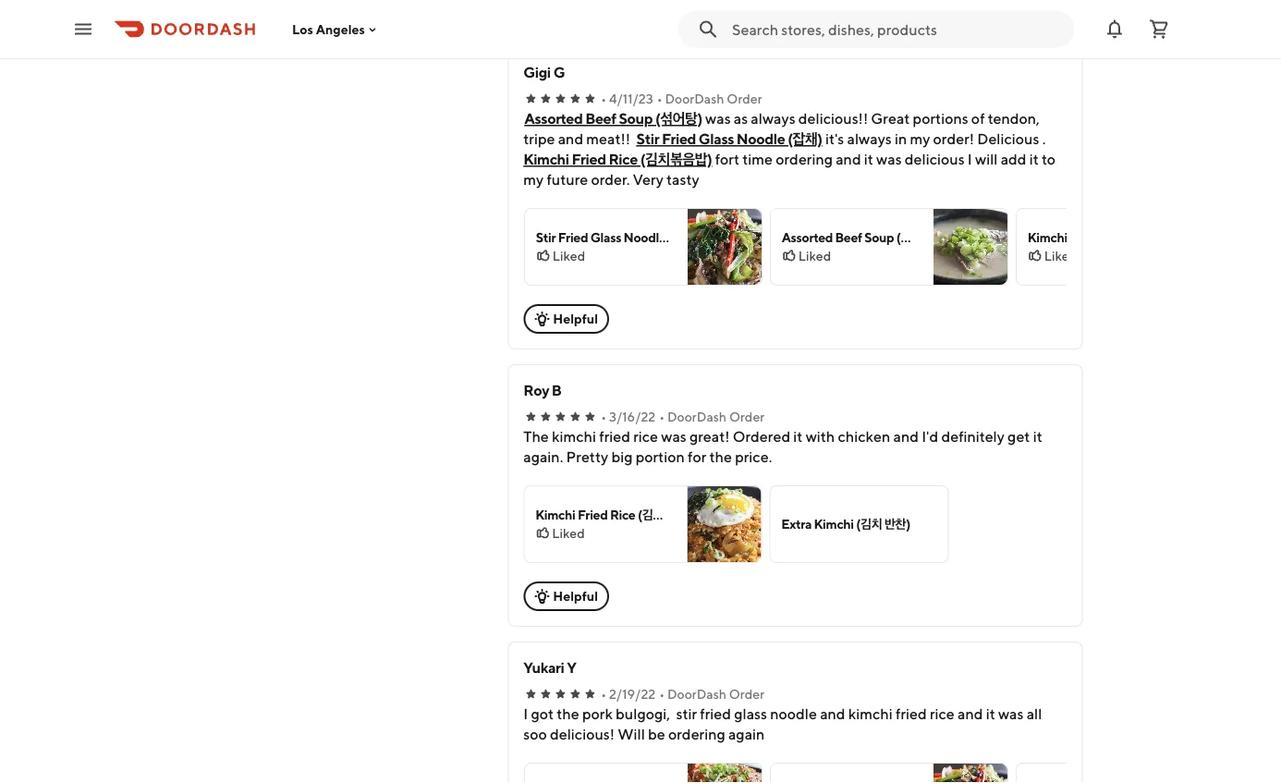 Task type: locate. For each thing, give the bounding box(es) containing it.
1 horizontal spatial glass
[[699, 130, 734, 148]]

1 vertical spatial helpful button
[[524, 582, 609, 611]]

fried
[[662, 130, 696, 148], [572, 150, 606, 168], [558, 230, 588, 245], [1070, 230, 1100, 245], [578, 507, 608, 523]]

notification bell image
[[1104, 18, 1126, 40]]

(섞어탕) for assorted beef soup (섞어탕) stir fried glass noodle (잡채) kimchi fried rice (김치볶음밥)
[[656, 110, 703, 127]]

0 vertical spatial rice
[[609, 150, 638, 168]]

assorted for assorted beef soup (섞어탕)
[[782, 230, 833, 245]]

0 horizontal spatial stir fried glass noodle (잡채) image
[[687, 209, 761, 285]]

0 vertical spatial beef
[[586, 110, 617, 127]]

helpful up y on the left bottom of page
[[553, 589, 598, 604]]

•
[[601, 91, 607, 106], [657, 91, 663, 106], [601, 409, 607, 425], [660, 409, 665, 425], [601, 687, 607, 702], [660, 687, 665, 702]]

0 horizontal spatial beef
[[586, 110, 617, 127]]

1 horizontal spatial stir fried glass noodle (잡채) image
[[933, 764, 1007, 783]]

(김치
[[857, 517, 883, 532]]

(섞어탕) inside assorted beef soup (섞어탕) stir fried glass noodle (잡채) kimchi fried rice (김치볶음밥)
[[656, 110, 703, 127]]

order for b
[[730, 409, 765, 425]]

0 vertical spatial stir
[[637, 130, 660, 148]]

0 vertical spatial helpful
[[553, 311, 598, 326]]

rice inside assorted beef soup (섞어탕) stir fried glass noodle (잡채) kimchi fried rice (김치볶음밥)
[[609, 150, 638, 168]]

doordash for gigi g
[[665, 91, 725, 106]]

반찬)
[[885, 517, 911, 532]]

1 horizontal spatial soup
[[864, 230, 894, 245]]

0 vertical spatial (잡채)
[[788, 130, 823, 148]]

soup down 4/11/23
[[619, 110, 653, 127]]

(김치볶음밥) inside assorted beef soup (섞어탕) stir fried glass noodle (잡채) kimchi fried rice (김치볶음밥)
[[641, 150, 713, 168]]

1 vertical spatial doordash
[[668, 409, 727, 425]]

kimchi
[[524, 150, 569, 168], [1028, 230, 1068, 245], [536, 507, 576, 523], [814, 517, 854, 532]]

1 vertical spatial helpful
[[553, 589, 598, 604]]

extra kimchi (김치 반찬)
[[782, 517, 911, 532]]

helpful up the b
[[553, 311, 598, 326]]

2 helpful from the top
[[553, 589, 598, 604]]

beef inside assorted beef soup (섞어탕) stir fried glass noodle (잡채) kimchi fried rice (김치볶음밥)
[[586, 110, 617, 127]]

• up assorted beef soup (섞어탕) button
[[601, 91, 607, 106]]

stir fried glass noodle (잡채) image
[[687, 209, 761, 285], [933, 764, 1007, 783]]

0 vertical spatial glass
[[699, 130, 734, 148]]

(김치볶음밥)
[[641, 150, 713, 168], [1130, 230, 1193, 245], [638, 507, 701, 523]]

1 vertical spatial beef
[[835, 230, 862, 245]]

stir
[[637, 130, 660, 148], [536, 230, 556, 245]]

1 vertical spatial soup
[[864, 230, 894, 245]]

(잡채) inside assorted beef soup (섞어탕) stir fried glass noodle (잡채) kimchi fried rice (김치볶음밥)
[[788, 130, 823, 148]]

1 vertical spatial (김치볶음밥)
[[1130, 230, 1193, 245]]

assorted beef soup (섞어탕) button
[[525, 108, 703, 129]]

0 horizontal spatial noodle
[[623, 230, 666, 245]]

order
[[727, 91, 763, 106], [730, 409, 765, 425], [730, 687, 765, 702]]

1 vertical spatial stir
[[536, 230, 556, 245]]

(잡채)
[[788, 130, 823, 148], [668, 230, 699, 245]]

soup for assorted beef soup (섞어탕)
[[864, 230, 894, 245]]

0 horizontal spatial (잡채)
[[668, 230, 699, 245]]

1 horizontal spatial beef
[[835, 230, 862, 245]]

los angeles button
[[292, 22, 380, 37]]

soup
[[619, 110, 653, 127], [864, 230, 894, 245]]

1 vertical spatial rice
[[1102, 230, 1128, 245]]

helpful button
[[524, 304, 609, 334], [524, 582, 609, 611]]

angeles
[[316, 22, 365, 37]]

• left 3/16/22
[[601, 409, 607, 425]]

extra kimchi (김치 반찬) button
[[770, 486, 949, 563]]

pork bulgogi (돼지불고기) image
[[687, 764, 761, 783]]

1 vertical spatial stir fried glass noodle (잡채) image
[[933, 764, 1007, 783]]

0 vertical spatial assorted
[[525, 110, 583, 127]]

2 vertical spatial doordash
[[668, 687, 727, 702]]

assorted for assorted beef soup (섞어탕) stir fried glass noodle (잡채) kimchi fried rice (김치볶음밥)
[[525, 110, 583, 127]]

4/11/23
[[609, 91, 654, 106]]

liked
[[552, 248, 585, 264], [798, 248, 831, 264], [1044, 248, 1077, 264], [552, 526, 585, 541]]

0 horizontal spatial glass
[[590, 230, 621, 245]]

0 vertical spatial stir fried glass noodle (잡채) image
[[687, 209, 761, 285]]

helpful button up the b
[[524, 304, 609, 334]]

doordash
[[665, 91, 725, 106], [668, 409, 727, 425], [668, 687, 727, 702]]

beef
[[586, 110, 617, 127], [835, 230, 862, 245]]

0 horizontal spatial assorted
[[525, 110, 583, 127]]

0 horizontal spatial (섞어탕)
[[656, 110, 703, 127]]

1 vertical spatial glass
[[590, 230, 621, 245]]

soup left assorted beef soup (섞어탕) image on the right
[[864, 230, 894, 245]]

kimchi fried rice (김치볶음밥)
[[1028, 230, 1193, 245], [536, 507, 701, 523]]

1 vertical spatial (섞어탕)
[[896, 230, 938, 245]]

kimchi fried rice (김치볶음밥) button
[[524, 149, 713, 169]]

0 vertical spatial helpful button
[[524, 304, 609, 334]]

doordash right 3/16/22
[[668, 409, 727, 425]]

0 horizontal spatial kimchi fried rice (김치볶음밥)
[[536, 507, 701, 523]]

2 vertical spatial rice
[[610, 507, 636, 523]]

1 helpful from the top
[[553, 311, 598, 326]]

helpful
[[553, 311, 598, 326], [553, 589, 598, 604]]

doordash up assorted beef soup (섞어탕) stir fried glass noodle (잡채) kimchi fried rice (김치볶음밥) on the top
[[665, 91, 725, 106]]

order for g
[[727, 91, 763, 106]]

1 horizontal spatial (잡채)
[[788, 130, 823, 148]]

soup for assorted beef soup (섞어탕) stir fried glass noodle (잡채) kimchi fried rice (김치볶음밥)
[[619, 110, 653, 127]]

1 vertical spatial (잡채)
[[668, 230, 699, 245]]

1 helpful button from the top
[[524, 304, 609, 334]]

noodle
[[737, 130, 786, 148], [623, 230, 666, 245]]

rice
[[609, 150, 638, 168], [1102, 230, 1128, 245], [610, 507, 636, 523]]

1 vertical spatial assorted
[[782, 230, 833, 245]]

0 vertical spatial (섞어탕)
[[656, 110, 703, 127]]

helpful button up y on the left bottom of page
[[524, 582, 609, 611]]

glass down kimchi fried rice (김치볶음밥) button
[[590, 230, 621, 245]]

order for y
[[730, 687, 765, 702]]

yukari
[[524, 659, 565, 677]]

0 horizontal spatial stir
[[536, 230, 556, 245]]

0 vertical spatial noodle
[[737, 130, 786, 148]]

(섞어탕)
[[656, 110, 703, 127], [896, 230, 938, 245]]

assorted beef soup (섞어탕)
[[782, 230, 938, 245]]

1 horizontal spatial assorted
[[782, 230, 833, 245]]

0 horizontal spatial soup
[[619, 110, 653, 127]]

assorted
[[525, 110, 583, 127], [782, 230, 833, 245]]

0 vertical spatial doordash
[[665, 91, 725, 106]]

0 vertical spatial (김치볶음밥)
[[641, 150, 713, 168]]

doordash right '2/19/22'
[[668, 687, 727, 702]]

1 vertical spatial order
[[730, 409, 765, 425]]

noodle down '• 4/11/23 • doordash order'
[[737, 130, 786, 148]]

glass
[[699, 130, 734, 148], [590, 230, 621, 245]]

0 vertical spatial order
[[727, 91, 763, 106]]

noodle down kimchi fried rice (김치볶음밥) button
[[623, 230, 666, 245]]

gigi g
[[524, 63, 565, 81]]

assorted inside assorted beef soup (섞어탕) stir fried glass noodle (잡채) kimchi fried rice (김치볶음밥)
[[525, 110, 583, 127]]

1 horizontal spatial kimchi fried rice (김치볶음밥)
[[1028, 230, 1193, 245]]

1 horizontal spatial (섞어탕)
[[896, 230, 938, 245]]

• right 3/16/22
[[660, 409, 665, 425]]

0 vertical spatial kimchi fried rice (김치볶음밥)
[[1028, 230, 1193, 245]]

1 horizontal spatial noodle
[[737, 130, 786, 148]]

1 vertical spatial kimchi fried rice (김치볶음밥)
[[536, 507, 701, 523]]

2 vertical spatial order
[[730, 687, 765, 702]]

soup inside assorted beef soup (섞어탕) stir fried glass noodle (잡채) kimchi fried rice (김치볶음밥)
[[619, 110, 653, 127]]

1 horizontal spatial stir
[[637, 130, 660, 148]]

glass down '• 4/11/23 • doordash order'
[[699, 130, 734, 148]]

open menu image
[[72, 18, 94, 40]]

0 vertical spatial soup
[[619, 110, 653, 127]]

glass inside assorted beef soup (섞어탕) stir fried glass noodle (잡채) kimchi fried rice (김치볶음밥)
[[699, 130, 734, 148]]



Task type: vqa. For each thing, say whether or not it's contained in the screenshot.
Harvest Bowl IMAGE
no



Task type: describe. For each thing, give the bounding box(es) containing it.
• right 4/11/23
[[657, 91, 663, 106]]

roy b
[[524, 382, 562, 399]]

kimchi inside button
[[814, 517, 854, 532]]

• left '2/19/22'
[[601, 687, 607, 702]]

2/19/22
[[609, 687, 656, 702]]

Store search: begin typing to search for stores available on DoorDash text field
[[732, 19, 1064, 39]]

0 items, open order cart image
[[1149, 18, 1171, 40]]

assorted beef soup (섞어탕) stir fried glass noodle (잡채) kimchi fried rice (김치볶음밥)
[[524, 110, 823, 168]]

roy
[[524, 382, 549, 399]]

yukari y
[[524, 659, 577, 677]]

2 helpful button from the top
[[524, 582, 609, 611]]

g
[[554, 63, 565, 81]]

extra
[[782, 517, 812, 532]]

(섞어탕) for assorted beef soup (섞어탕)
[[896, 230, 938, 245]]

• 2/19/22 • doordash order
[[601, 687, 765, 702]]

3/16/22
[[609, 409, 656, 425]]

b
[[552, 382, 562, 399]]

doordash for yukari y
[[668, 687, 727, 702]]

• 4/11/23 • doordash order
[[601, 91, 763, 106]]

stir inside assorted beef soup (섞어탕) stir fried glass noodle (잡채) kimchi fried rice (김치볶음밥)
[[637, 130, 660, 148]]

los
[[292, 22, 313, 37]]

noodle inside assorted beef soup (섞어탕) stir fried glass noodle (잡채) kimchi fried rice (김치볶음밥)
[[737, 130, 786, 148]]

beef for assorted beef soup (섞어탕) stir fried glass noodle (잡채) kimchi fried rice (김치볶음밥)
[[586, 110, 617, 127]]

2 vertical spatial (김치볶음밥)
[[638, 507, 701, 523]]

1 vertical spatial noodle
[[623, 230, 666, 245]]

y
[[567, 659, 577, 677]]

kimchi fried rice (김치볶음밥) image
[[687, 486, 761, 562]]

helpful for first helpful 'button'
[[553, 311, 598, 326]]

doordash for roy b
[[668, 409, 727, 425]]

stir fried glass noodle (잡채)
[[536, 230, 699, 245]]

kimchi inside assorted beef soup (섞어탕) stir fried glass noodle (잡채) kimchi fried rice (김치볶음밥)
[[524, 150, 569, 168]]

• 3/16/22 • doordash order
[[601, 409, 765, 425]]

helpful for second helpful 'button'
[[553, 589, 598, 604]]

• right '2/19/22'
[[660, 687, 665, 702]]

assorted beef soup (섞어탕) image
[[933, 209, 1007, 285]]

stir fried glass noodle (잡채) button
[[637, 129, 823, 149]]

beef for assorted beef soup (섞어탕)
[[835, 230, 862, 245]]

los angeles
[[292, 22, 365, 37]]

gigi
[[524, 63, 551, 81]]



